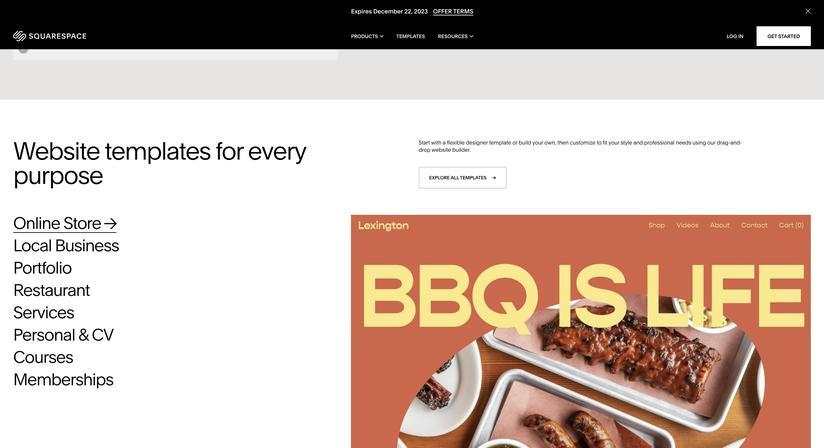 Task type: locate. For each thing, give the bounding box(es) containing it.
offer terms
[[433, 8, 473, 15]]

all
[[451, 175, 459, 181]]

cv
[[92, 325, 113, 345]]

restaurant link
[[13, 280, 105, 301]]

drop
[[419, 147, 431, 153]]

with
[[431, 140, 442, 146]]

2023
[[414, 8, 428, 15]]

personal
[[13, 325, 75, 345]]

portfolio link
[[13, 258, 87, 278]]

→
[[492, 175, 496, 181], [104, 213, 117, 234]]

start
[[419, 140, 430, 146]]

your
[[533, 140, 543, 146], [609, 140, 620, 146]]

your left own,
[[533, 140, 543, 146]]

courses link
[[13, 347, 89, 368]]

business
[[55, 236, 119, 256]]

0 vertical spatial templates
[[105, 136, 211, 166]]

resources button
[[438, 23, 473, 49]]

website templates for every purpose
[[13, 136, 306, 191]]

&
[[78, 325, 88, 345]]

drag-
[[717, 140, 731, 146]]

and
[[634, 140, 643, 146]]

to
[[597, 140, 602, 146]]

december
[[373, 8, 403, 15]]

every
[[248, 136, 306, 166]]

restaurant
[[13, 280, 90, 301]]

local
[[13, 236, 52, 256]]

template
[[489, 140, 511, 146]]

offer
[[433, 8, 452, 15]]

templates
[[105, 136, 211, 166], [460, 175, 487, 181]]

designer
[[466, 140, 488, 146]]

1 horizontal spatial your
[[609, 140, 620, 146]]

squarespace logo image
[[13, 31, 86, 41]]

memberships
[[13, 370, 113, 390]]

personal & cv link
[[13, 325, 129, 345]]

local business link
[[13, 236, 135, 256]]

resources
[[438, 33, 468, 39]]

0 horizontal spatial templates
[[105, 136, 211, 166]]

for
[[215, 136, 243, 166]]

0 vertical spatial →
[[492, 175, 496, 181]]

1 vertical spatial →
[[104, 213, 117, 234]]

your right fit
[[609, 140, 620, 146]]

squarespace logo link
[[13, 31, 173, 41]]

courses
[[13, 347, 73, 368]]

website
[[13, 136, 100, 166]]

purpose
[[13, 161, 103, 191]]

1 vertical spatial templates
[[460, 175, 487, 181]]

builder.
[[452, 147, 471, 153]]

online
[[13, 213, 60, 234]]

expires
[[351, 8, 372, 15]]

0 horizontal spatial →
[[104, 213, 117, 234]]

professional
[[644, 140, 675, 146]]

get
[[768, 33, 777, 39]]

online store → local business portfolio restaurant services personal & cv courses memberships
[[13, 213, 119, 390]]

expires december 22, 2023
[[351, 8, 428, 15]]

started
[[779, 33, 800, 39]]

0 horizontal spatial your
[[533, 140, 543, 146]]

get started link
[[757, 26, 811, 46]]

products
[[351, 33, 378, 39]]

get started
[[768, 33, 800, 39]]

using
[[693, 140, 706, 146]]

start with a flexible designer template or build your own, then customize to fit your style and professional needs using our drag-and- drop website builder.
[[419, 140, 742, 153]]



Task type: vqa. For each thing, say whether or not it's contained in the screenshot.
Blog
no



Task type: describe. For each thing, give the bounding box(es) containing it.
then
[[558, 140, 569, 146]]

2 your from the left
[[609, 140, 620, 146]]

log
[[727, 33, 737, 39]]

flexible
[[447, 140, 465, 146]]

services link
[[13, 303, 90, 323]]

products button
[[351, 23, 383, 49]]

22,
[[404, 8, 413, 15]]

build
[[519, 140, 531, 146]]

play video image
[[18, 44, 28, 54]]

log             in
[[727, 33, 744, 39]]

website
[[432, 147, 451, 153]]

explore
[[429, 175, 450, 181]]

1 horizontal spatial →
[[492, 175, 496, 181]]

or
[[513, 140, 518, 146]]

and-
[[731, 140, 742, 146]]

services
[[13, 303, 74, 323]]

portfolio
[[13, 258, 72, 278]]

explore all templates
[[429, 175, 487, 181]]

1 your from the left
[[533, 140, 543, 146]]

templates
[[397, 33, 425, 39]]

memberships link
[[13, 370, 129, 390]]

style
[[621, 140, 632, 146]]

our
[[708, 140, 716, 146]]

a
[[443, 140, 446, 146]]

terms
[[453, 8, 473, 15]]

templates inside website templates for every purpose
[[105, 136, 211, 166]]

needs
[[676, 140, 692, 146]]

in
[[739, 33, 744, 39]]

templates link
[[397, 23, 425, 49]]

offer terms link
[[433, 8, 473, 16]]

→ inside online store → local business portfolio restaurant services personal & cv courses memberships
[[104, 213, 117, 234]]

customize
[[570, 140, 596, 146]]

store
[[63, 213, 101, 234]]

fit
[[603, 140, 608, 146]]

own,
[[545, 140, 556, 146]]

1 horizontal spatial templates
[[460, 175, 487, 181]]

log             in link
[[727, 33, 744, 39]]



